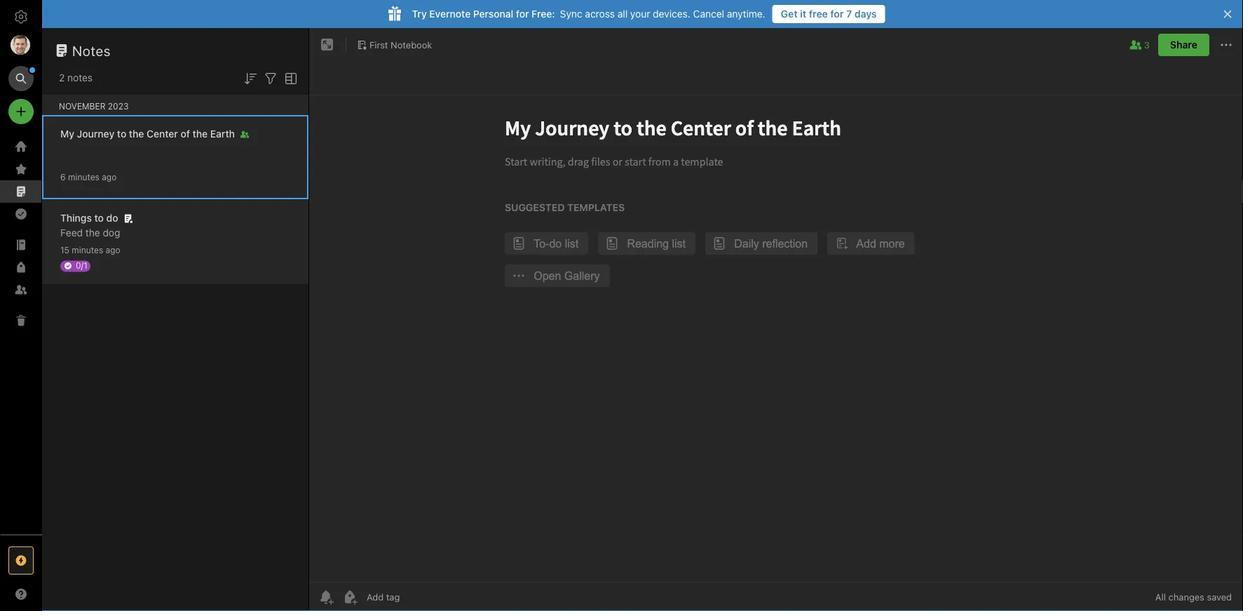 Task type: locate. For each thing, give the bounding box(es) containing it.
home image
[[13, 138, 29, 155]]

ago up do
[[102, 172, 117, 182]]

1 for from the left
[[516, 8, 529, 20]]

minutes up 0/1
[[72, 245, 103, 255]]

the
[[129, 128, 144, 140], [193, 128, 208, 140], [85, 227, 100, 239]]

my
[[60, 128, 74, 140]]

0/1
[[76, 261, 88, 270]]

tree
[[0, 135, 42, 534]]

first notebook
[[370, 39, 432, 50]]

WHAT'S NEW field
[[0, 583, 42, 606]]

for for 7
[[831, 8, 844, 20]]

of
[[181, 128, 190, 140]]

Note Editor text field
[[309, 95, 1244, 582]]

1 vertical spatial ago
[[106, 245, 120, 255]]

the right of
[[193, 128, 208, 140]]

View options field
[[279, 69, 300, 87]]

notebook
[[391, 39, 432, 50]]

for left free:
[[516, 8, 529, 20]]

to left do
[[94, 212, 104, 224]]

for inside button
[[831, 8, 844, 20]]

to right journey
[[117, 128, 126, 140]]

ago for 15 minutes ago
[[106, 245, 120, 255]]

share
[[1171, 39, 1198, 51]]

try evernote personal for free: sync across all your devices. cancel anytime.
[[412, 8, 766, 20]]

share button
[[1159, 34, 1210, 56]]

note window element
[[309, 28, 1244, 611]]

first notebook button
[[352, 35, 437, 55]]

1 horizontal spatial for
[[831, 8, 844, 20]]

More actions field
[[1219, 34, 1236, 56]]

6 minutes ago
[[60, 172, 117, 182]]

0 vertical spatial minutes
[[68, 172, 100, 182]]

november 2023
[[59, 101, 129, 111]]

get it free for 7 days
[[781, 8, 877, 20]]

the down things to do
[[85, 227, 100, 239]]

Account field
[[0, 31, 42, 59]]

to
[[117, 128, 126, 140], [94, 212, 104, 224]]

3 button
[[1128, 36, 1151, 53]]

devices.
[[653, 8, 691, 20]]

15 minutes ago
[[60, 245, 120, 255]]

saved
[[1208, 592, 1233, 602]]

0 horizontal spatial to
[[94, 212, 104, 224]]

1 horizontal spatial to
[[117, 128, 126, 140]]

add a reminder image
[[318, 589, 335, 606]]

0 horizontal spatial for
[[516, 8, 529, 20]]

the left center on the top of the page
[[129, 128, 144, 140]]

minutes right the 6
[[68, 172, 100, 182]]

ago
[[102, 172, 117, 182], [106, 245, 120, 255]]

2 for from the left
[[831, 8, 844, 20]]

2
[[59, 72, 65, 83]]

account image
[[11, 35, 30, 55]]

2023
[[108, 101, 129, 111]]

settings image
[[13, 8, 29, 25]]

notes
[[72, 42, 111, 59]]

my journey to the center of the earth
[[60, 128, 235, 140]]

add tag image
[[342, 589, 359, 606]]

1 vertical spatial minutes
[[72, 245, 103, 255]]

ago down "dog"
[[106, 245, 120, 255]]

expand note image
[[319, 36, 336, 53]]

2 horizontal spatial the
[[193, 128, 208, 140]]

0 vertical spatial to
[[117, 128, 126, 140]]

0 vertical spatial ago
[[102, 172, 117, 182]]

minutes
[[68, 172, 100, 182], [72, 245, 103, 255]]

6
[[60, 172, 66, 182]]

sync
[[560, 8, 583, 20]]

free
[[810, 8, 828, 20]]

for
[[516, 8, 529, 20], [831, 8, 844, 20]]

changes
[[1169, 592, 1205, 602]]

things
[[60, 212, 92, 224]]

add filters image
[[262, 70, 279, 87]]

Add filters field
[[262, 69, 279, 87]]

do
[[106, 212, 118, 224]]

for left 7
[[831, 8, 844, 20]]

all changes saved
[[1156, 592, 1233, 602]]

Sort options field
[[242, 69, 259, 87]]



Task type: describe. For each thing, give the bounding box(es) containing it.
all
[[618, 8, 628, 20]]

15
[[60, 245, 69, 255]]

across
[[585, 8, 615, 20]]

Add tag field
[[366, 591, 471, 603]]

1 vertical spatial to
[[94, 212, 104, 224]]

dog
[[103, 227, 120, 239]]

evernote
[[430, 8, 471, 20]]

feed
[[60, 227, 83, 239]]

days
[[855, 8, 877, 20]]

try
[[412, 8, 427, 20]]

for for free:
[[516, 8, 529, 20]]

1 horizontal spatial the
[[129, 128, 144, 140]]

things to do
[[60, 212, 118, 224]]

get it free for 7 days button
[[773, 5, 886, 23]]

upgrade image
[[13, 552, 29, 569]]

notes
[[67, 72, 93, 83]]

cancel
[[694, 8, 725, 20]]

free:
[[532, 8, 555, 20]]

your
[[631, 8, 651, 20]]

2 notes
[[59, 72, 93, 83]]

first
[[370, 39, 388, 50]]

click to expand image
[[36, 585, 47, 602]]

it
[[801, 8, 807, 20]]

minutes for 6
[[68, 172, 100, 182]]

journey
[[77, 128, 115, 140]]

all
[[1156, 592, 1167, 602]]

personal
[[474, 8, 514, 20]]

earth
[[210, 128, 235, 140]]

more actions image
[[1219, 36, 1236, 53]]

november
[[59, 101, 106, 111]]

center
[[147, 128, 178, 140]]

0 horizontal spatial the
[[85, 227, 100, 239]]

feed the dog
[[60, 227, 120, 239]]

ago for 6 minutes ago
[[102, 172, 117, 182]]

3
[[1145, 39, 1151, 50]]

anytime.
[[727, 8, 766, 20]]

7
[[847, 8, 853, 20]]

minutes for 15
[[72, 245, 103, 255]]

get
[[781, 8, 798, 20]]



Task type: vqa. For each thing, say whether or not it's contained in the screenshot.
Expand Notebooks image
no



